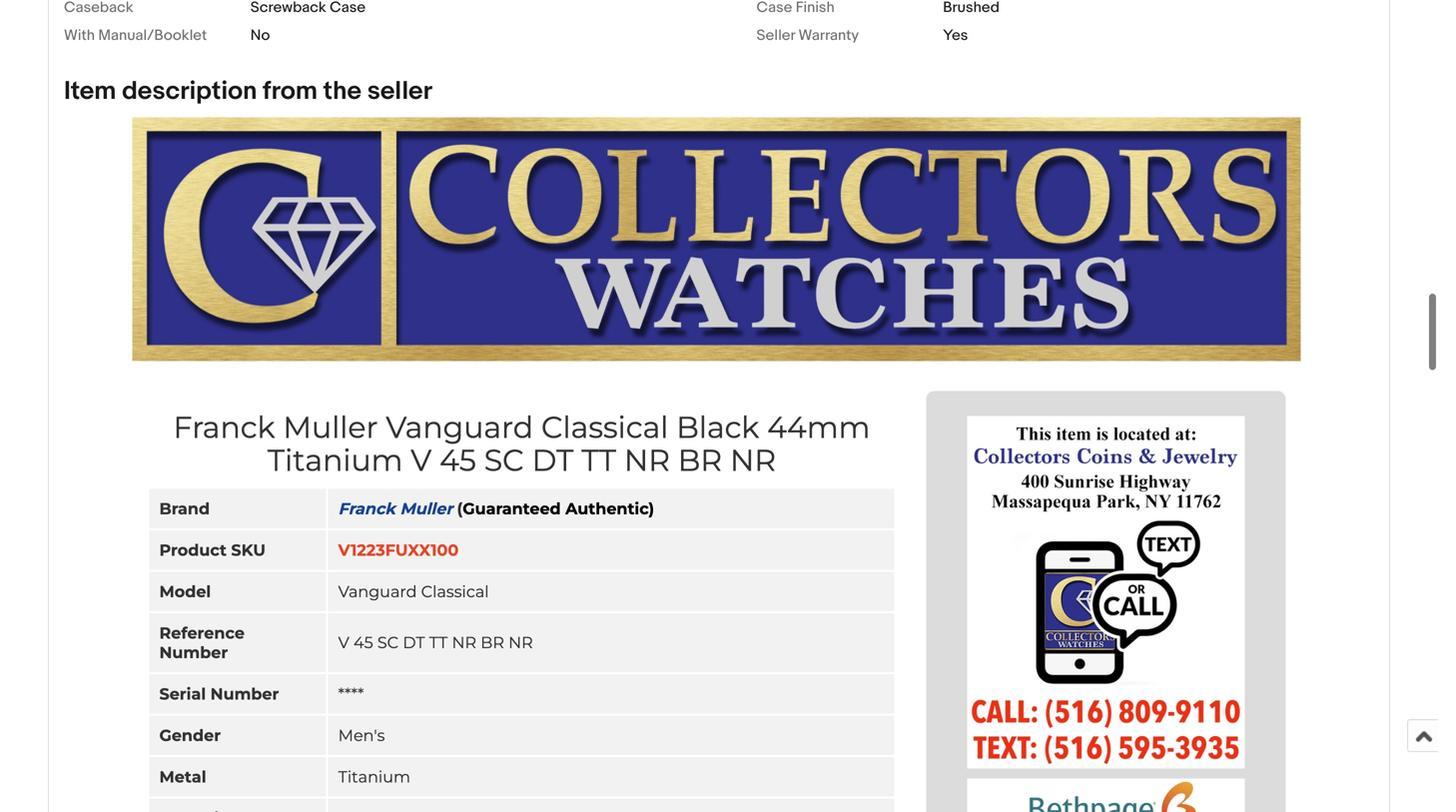 Task type: locate. For each thing, give the bounding box(es) containing it.
seller warranty
[[757, 26, 859, 44]]

manual/booklet
[[98, 26, 207, 44]]

seller
[[367, 76, 433, 107]]

item
[[64, 76, 116, 107]]

the
[[323, 76, 362, 107]]

with manual/booklet
[[64, 26, 207, 44]]

item description from the seller
[[64, 76, 433, 107]]

from
[[263, 76, 318, 107]]

yes
[[943, 26, 969, 44]]



Task type: vqa. For each thing, say whether or not it's contained in the screenshot.
$699.99
no



Task type: describe. For each thing, give the bounding box(es) containing it.
warranty
[[799, 26, 859, 44]]

no
[[250, 26, 270, 44]]

with
[[64, 26, 95, 44]]

description
[[122, 76, 257, 107]]

seller
[[757, 26, 795, 44]]



